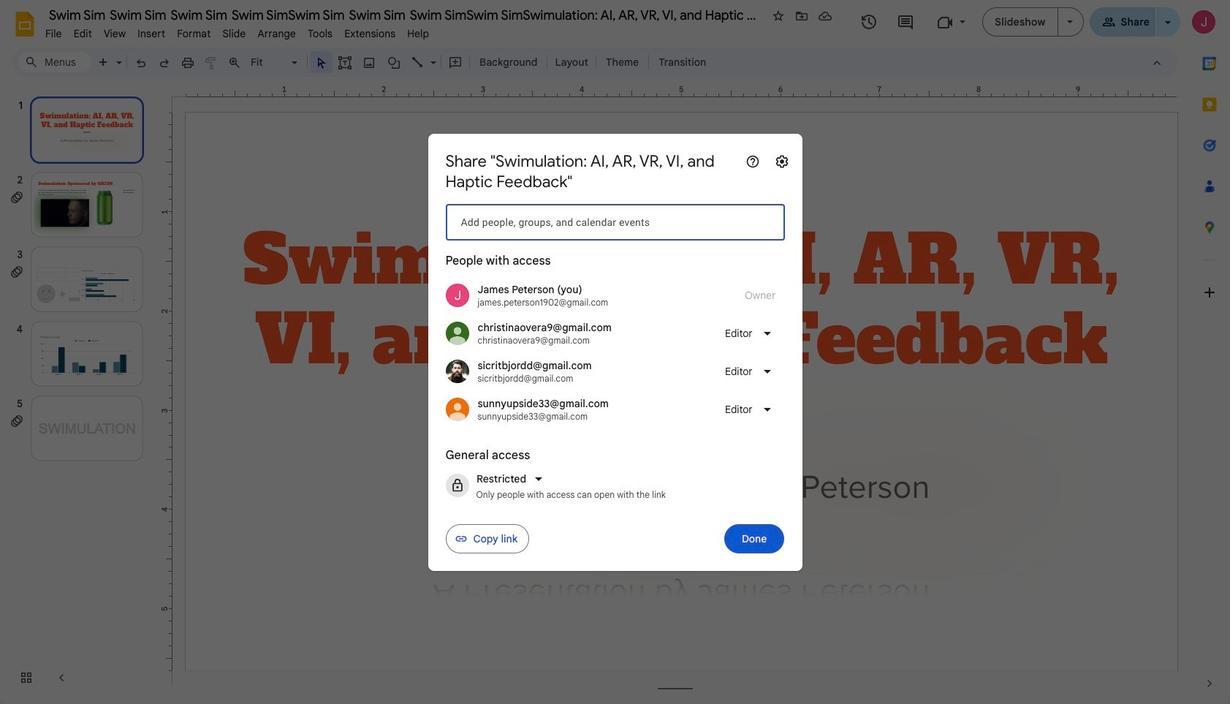 Task type: vqa. For each thing, say whether or not it's contained in the screenshot.
seventh menu item from left
no



Task type: locate. For each thing, give the bounding box(es) containing it.
Rename text field
[[39, 6, 767, 23]]

navigation
[[0, 83, 161, 704]]

print (⌘p) image
[[181, 55, 195, 70]]

zoom image
[[227, 55, 242, 70]]

menu bar
[[39, 19, 435, 43]]

last edit was on october 30, 2023 image
[[861, 13, 878, 31]]

tab list
[[1190, 43, 1231, 663]]

show all comments image
[[897, 14, 915, 31]]

application
[[0, 0, 1231, 704]]

main toolbar
[[91, 51, 714, 73]]

Menus field
[[18, 52, 91, 72]]

undo (⌘z) image
[[134, 55, 148, 70]]

new slide (ctrl+m) image
[[97, 55, 111, 70]]

select (esc) image
[[314, 55, 329, 70]]

paint format image
[[204, 55, 219, 70]]

Star checkbox
[[768, 6, 789, 26]]



Task type: describe. For each thing, give the bounding box(es) containing it.
menu bar banner
[[0, 0, 1231, 704]]

star image
[[771, 9, 786, 23]]

text box image
[[338, 55, 352, 70]]

redo (⌘y) image
[[157, 55, 172, 70]]

menu bar inside menu bar banner
[[39, 19, 435, 43]]

line image
[[411, 55, 426, 70]]

slides home image
[[12, 11, 38, 37]]

document status: saved to drive. image
[[818, 9, 833, 23]]

tab list inside menu bar banner
[[1190, 43, 1231, 663]]

move image
[[795, 9, 809, 23]]

add comment (⌘+option+m) image
[[448, 55, 463, 70]]

share. shared with 3 people. image
[[1102, 15, 1115, 28]]

hide the menus (ctrl+shift+f) image
[[1150, 55, 1165, 70]]



